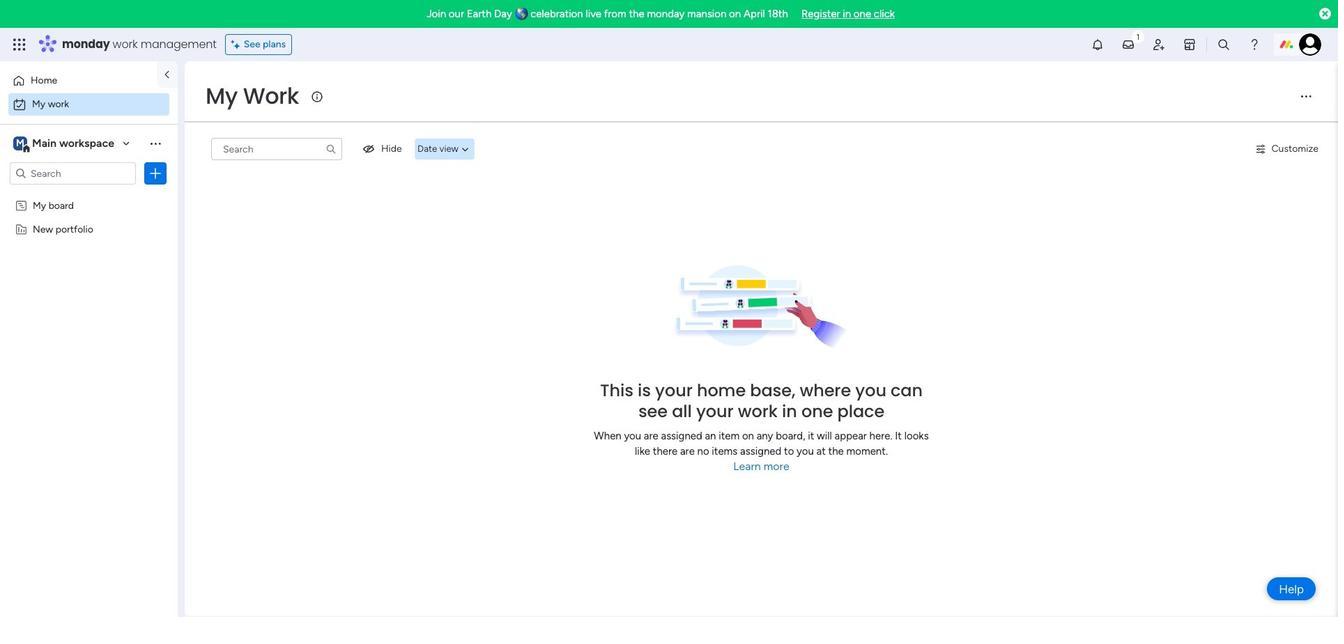 Task type: locate. For each thing, give the bounding box(es) containing it.
options image
[[148, 167, 162, 181]]

0 vertical spatial option
[[8, 70, 148, 92]]

notifications image
[[1091, 38, 1105, 52]]

workspace image
[[13, 136, 27, 151]]

None search field
[[211, 138, 342, 160]]

jacob simon image
[[1299, 33, 1321, 56]]

workspace selection element
[[13, 135, 116, 153]]

monday marketplace image
[[1183, 38, 1197, 52]]

list box
[[0, 191, 178, 429]]

option
[[8, 70, 148, 92], [8, 93, 169, 116], [0, 193, 178, 195]]

menu image
[[1299, 89, 1313, 103]]

search image
[[325, 144, 337, 155]]

1 vertical spatial option
[[8, 93, 169, 116]]

1 image
[[1132, 29, 1144, 44]]

help image
[[1248, 38, 1262, 52]]

invite members image
[[1152, 38, 1166, 52]]



Task type: describe. For each thing, give the bounding box(es) containing it.
Search in workspace field
[[29, 166, 116, 182]]

see plans image
[[231, 37, 244, 52]]

workspace options image
[[148, 136, 162, 150]]

search everything image
[[1217, 38, 1231, 52]]

2 vertical spatial option
[[0, 193, 178, 195]]

welcome to my work feature image image
[[673, 265, 850, 350]]

Filter dashboard by text search field
[[211, 138, 342, 160]]

select product image
[[13, 38, 26, 52]]

update feed image
[[1121, 38, 1135, 52]]



Task type: vqa. For each thing, say whether or not it's contained in the screenshot.
Week associated with Week 47 20 Nov - 26 Nov
no



